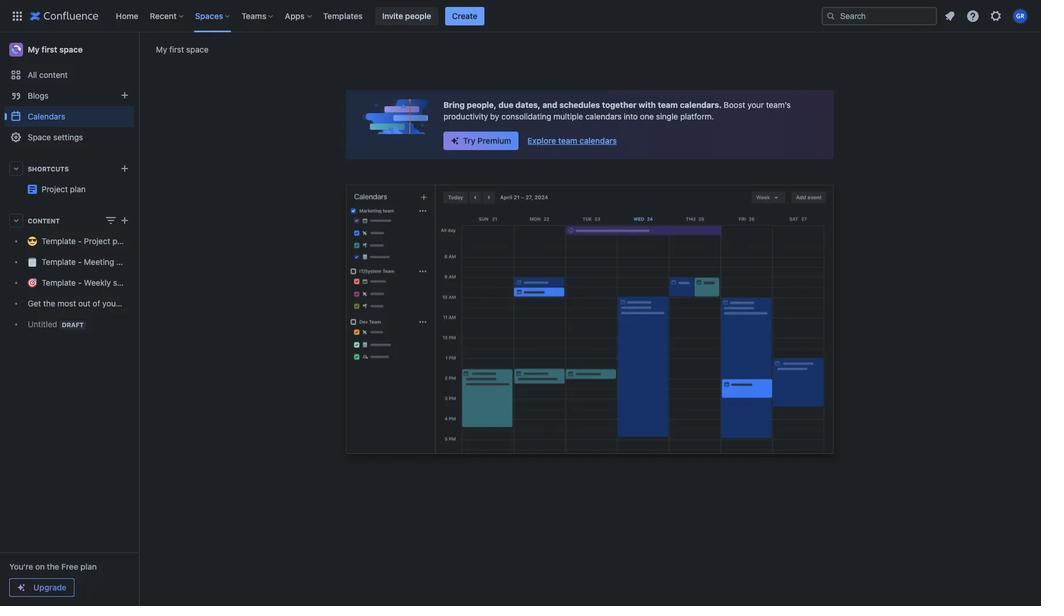 Task type: locate. For each thing, give the bounding box(es) containing it.
the right get
[[43, 299, 55, 309]]

banner
[[0, 0, 1041, 32]]

bring
[[443, 100, 465, 110]]

tree
[[5, 231, 164, 335]]

of
[[93, 299, 100, 309]]

my first space down the recent popup button
[[156, 44, 209, 54]]

your
[[747, 100, 764, 110], [102, 299, 119, 309]]

apps button
[[281, 7, 316, 25]]

2 horizontal spatial project
[[134, 180, 160, 189]]

project plan link
[[5, 179, 178, 200], [42, 184, 86, 194]]

on
[[35, 562, 45, 572]]

- up 'template - meeting notes' link
[[78, 236, 82, 246]]

template - project plan
[[42, 236, 128, 246]]

calendars
[[585, 111, 622, 121], [580, 136, 617, 146]]

blogs link
[[5, 85, 134, 106]]

- for project
[[78, 236, 82, 246]]

0 vertical spatial -
[[78, 236, 82, 246]]

team calendar image image
[[339, 182, 841, 466]]

0 horizontal spatial your
[[102, 299, 119, 309]]

all
[[28, 70, 37, 80]]

calendars inside boost your team's productivity by consolidating multiple calendars into one single platform.
[[585, 111, 622, 121]]

first
[[169, 44, 184, 54], [42, 44, 57, 54]]

invite people
[[382, 11, 431, 20]]

your inside boost your team's productivity by consolidating multiple calendars into one single platform.
[[747, 100, 764, 110]]

space up all content link
[[59, 44, 83, 54]]

all content link
[[5, 65, 134, 85]]

create a page image
[[118, 214, 132, 228]]

1 horizontal spatial project plan
[[134, 180, 178, 189]]

space inside tree
[[142, 299, 164, 309]]

teams button
[[238, 7, 278, 25]]

project
[[134, 180, 160, 189], [42, 184, 68, 194], [84, 236, 110, 246]]

premium
[[477, 136, 511, 146]]

template inside template - weekly status report link
[[42, 278, 76, 288]]

2 vertical spatial team
[[121, 299, 140, 309]]

team down status
[[121, 299, 140, 309]]

3 template from the top
[[42, 278, 76, 288]]

try premium link
[[443, 132, 518, 150]]

space down spaces on the left top of the page
[[186, 44, 209, 54]]

spaces button
[[192, 7, 235, 25]]

people
[[405, 11, 431, 20]]

search image
[[826, 11, 836, 20]]

create link
[[445, 7, 484, 25]]

0 horizontal spatial my first space link
[[5, 38, 134, 61]]

banner containing home
[[0, 0, 1041, 32]]

plan inside tree
[[112, 236, 128, 246]]

content button
[[5, 210, 134, 231]]

1 horizontal spatial your
[[747, 100, 764, 110]]

1 horizontal spatial my
[[156, 44, 167, 54]]

my up 'all'
[[28, 44, 39, 54]]

change view image
[[104, 214, 118, 228]]

my first space up content
[[28, 44, 83, 54]]

my first space
[[156, 44, 209, 54], [28, 44, 83, 54]]

1 vertical spatial -
[[78, 257, 82, 267]]

create
[[452, 11, 477, 20]]

productivity
[[443, 111, 488, 121]]

team
[[658, 100, 678, 110], [558, 136, 577, 146], [121, 299, 140, 309]]

team up single
[[658, 100, 678, 110]]

space settings
[[28, 132, 83, 142]]

3 - from the top
[[78, 278, 82, 288]]

notification icon image
[[943, 9, 957, 23]]

- for meeting
[[78, 257, 82, 267]]

and
[[543, 100, 557, 110]]

template
[[42, 236, 76, 246], [42, 257, 76, 267], [42, 278, 76, 288]]

settings
[[53, 132, 83, 142]]

try
[[463, 136, 475, 146]]

premium image
[[17, 583, 26, 592]]

1 horizontal spatial team
[[558, 136, 577, 146]]

template inside template - project plan link
[[42, 236, 76, 246]]

2 vertical spatial -
[[78, 278, 82, 288]]

templates
[[323, 11, 363, 20]]

0 horizontal spatial space
[[59, 44, 83, 54]]

0 horizontal spatial my
[[28, 44, 39, 54]]

1 - from the top
[[78, 236, 82, 246]]

template - project plan image
[[28, 185, 37, 194]]

- left meeting
[[78, 257, 82, 267]]

project plan inside "link"
[[134, 180, 178, 189]]

0 horizontal spatial first
[[42, 44, 57, 54]]

space
[[186, 44, 209, 54], [59, 44, 83, 54], [142, 299, 164, 309]]

Search field
[[822, 7, 937, 25]]

0 vertical spatial your
[[747, 100, 764, 110]]

all content
[[28, 70, 68, 80]]

2 template from the top
[[42, 257, 76, 267]]

most
[[57, 299, 76, 309]]

0 horizontal spatial team
[[121, 299, 140, 309]]

project plan
[[134, 180, 178, 189], [42, 184, 86, 194]]

first inside 'space' element
[[42, 44, 57, 54]]

- left the weekly on the top left
[[78, 278, 82, 288]]

confluence image
[[30, 9, 98, 23], [30, 9, 98, 23]]

your right the boost
[[747, 100, 764, 110]]

my right collapse sidebar image
[[156, 44, 167, 54]]

by
[[490, 111, 499, 121]]

1 horizontal spatial my first space link
[[156, 44, 209, 55]]

project plan for project plan "link" on top of change view image
[[134, 180, 178, 189]]

template down template - project plan link
[[42, 257, 76, 267]]

the right on
[[47, 562, 59, 572]]

blogs
[[28, 91, 49, 100]]

appswitcher icon image
[[10, 9, 24, 23]]

upgrade
[[33, 583, 66, 592]]

weekly
[[84, 278, 111, 288]]

template for template - weekly status report
[[42, 278, 76, 288]]

1 horizontal spatial space
[[142, 299, 164, 309]]

content
[[39, 70, 68, 80]]

single
[[656, 111, 678, 121]]

2 - from the top
[[78, 257, 82, 267]]

my first space inside 'space' element
[[28, 44, 83, 54]]

template - meeting notes
[[42, 257, 137, 267]]

boost your team's productivity by consolidating multiple calendars into one single platform.
[[443, 100, 791, 121]]

first up all content
[[42, 44, 57, 54]]

collapse sidebar image
[[126, 38, 151, 61]]

my first space link
[[5, 38, 134, 61], [156, 44, 209, 55]]

due
[[499, 100, 513, 110]]

boost
[[724, 100, 745, 110]]

0 vertical spatial calendars
[[585, 111, 622, 121]]

project plan link down shortcuts dropdown button
[[42, 184, 86, 194]]

calendars down boost your team's productivity by consolidating multiple calendars into one single platform. on the top of the page
[[580, 136, 617, 146]]

project plan link up change view image
[[5, 179, 178, 200]]

your right 'of'
[[102, 299, 119, 309]]

invite people button
[[375, 7, 438, 25]]

2 vertical spatial template
[[42, 278, 76, 288]]

my first space link down the recent popup button
[[156, 44, 209, 55]]

1 vertical spatial template
[[42, 257, 76, 267]]

first down the recent popup button
[[169, 44, 184, 54]]

1 template from the top
[[42, 236, 76, 246]]

space down report
[[142, 299, 164, 309]]

2 horizontal spatial team
[[658, 100, 678, 110]]

1 vertical spatial your
[[102, 299, 119, 309]]

space
[[28, 132, 51, 142]]

space element
[[0, 32, 178, 606]]

calendars down "together"
[[585, 111, 622, 121]]

plan inside "link"
[[163, 180, 178, 189]]

calendars
[[28, 111, 65, 121]]

spaces
[[195, 11, 223, 20]]

project plan for project plan "link" below shortcuts dropdown button
[[42, 184, 86, 194]]

tree containing template - project plan
[[5, 231, 164, 335]]

you're on the free plan
[[9, 562, 97, 572]]

people,
[[467, 100, 497, 110]]

my first space link up all content link
[[5, 38, 134, 61]]

plan
[[163, 180, 178, 189], [70, 184, 86, 194], [112, 236, 128, 246], [80, 562, 97, 572]]

0 vertical spatial template
[[42, 236, 76, 246]]

template inside 'template - meeting notes' link
[[42, 257, 76, 267]]

shortcuts button
[[5, 158, 134, 179]]

calendars link
[[5, 106, 134, 127]]

0 horizontal spatial project plan
[[42, 184, 86, 194]]

template up most
[[42, 278, 76, 288]]

template - weekly status report link
[[5, 273, 161, 293]]

content
[[28, 217, 60, 224]]

template - weekly status report
[[42, 278, 161, 288]]

team down multiple
[[558, 136, 577, 146]]

my
[[156, 44, 167, 54], [28, 44, 39, 54]]

the
[[43, 299, 55, 309], [47, 562, 59, 572]]

0 horizontal spatial my first space
[[28, 44, 83, 54]]

template down content "dropdown button"
[[42, 236, 76, 246]]



Task type: vqa. For each thing, say whether or not it's contained in the screenshot.
the "people"
yes



Task type: describe. For each thing, give the bounding box(es) containing it.
my inside 'space' element
[[28, 44, 39, 54]]

dates,
[[515, 100, 541, 110]]

draft
[[62, 321, 84, 329]]

calendars.
[[680, 100, 722, 110]]

invite
[[382, 11, 403, 20]]

1 horizontal spatial my first space
[[156, 44, 209, 54]]

1 vertical spatial calendars
[[580, 136, 617, 146]]

global element
[[7, 0, 819, 32]]

template for template - project plan
[[42, 236, 76, 246]]

tree inside 'space' element
[[5, 231, 164, 335]]

free
[[61, 562, 78, 572]]

0 vertical spatial the
[[43, 299, 55, 309]]

get
[[28, 299, 41, 309]]

schedules
[[559, 100, 600, 110]]

apps
[[285, 11, 305, 20]]

one
[[640, 111, 654, 121]]

status
[[113, 278, 136, 288]]

untitled
[[28, 319, 57, 329]]

platform.
[[680, 111, 714, 121]]

untitled draft
[[28, 319, 84, 329]]

team's
[[766, 100, 791, 110]]

explore team calendars
[[528, 136, 617, 146]]

bring people, due dates, and schedules together with team calendars.
[[443, 100, 724, 110]]

shortcuts
[[28, 165, 69, 172]]

recent
[[150, 11, 177, 20]]

upgrade button
[[10, 579, 74, 596]]

home link
[[112, 7, 142, 25]]

recent button
[[146, 7, 188, 25]]

notes
[[116, 257, 137, 267]]

explore
[[528, 136, 556, 146]]

1 horizontal spatial first
[[169, 44, 184, 54]]

2 horizontal spatial space
[[186, 44, 209, 54]]

create a blog image
[[118, 88, 132, 102]]

0 horizontal spatial project
[[42, 184, 68, 194]]

- for weekly
[[78, 278, 82, 288]]

add shortcut image
[[118, 162, 132, 176]]

you're
[[9, 562, 33, 572]]

report
[[138, 278, 161, 288]]

template - project plan link
[[5, 231, 134, 252]]

template for template - meeting notes
[[42, 257, 76, 267]]

meeting
[[84, 257, 114, 267]]

try premium
[[463, 136, 511, 146]]

out
[[78, 299, 90, 309]]

space settings link
[[5, 127, 134, 148]]

your inside get the most out of your team space link
[[102, 299, 119, 309]]

get the most out of your team space
[[28, 299, 164, 309]]

home
[[116, 11, 138, 20]]

help icon image
[[966, 9, 980, 23]]

get the most out of your team space link
[[5, 293, 164, 314]]

0 vertical spatial team
[[658, 100, 678, 110]]

1 vertical spatial the
[[47, 562, 59, 572]]

template - meeting notes link
[[5, 252, 137, 273]]

explore team calendars link
[[521, 132, 624, 150]]

1 horizontal spatial project
[[84, 236, 110, 246]]

settings icon image
[[989, 9, 1003, 23]]

together
[[602, 100, 637, 110]]

into
[[624, 111, 638, 121]]

teams
[[242, 11, 266, 20]]

consolidating
[[501, 111, 551, 121]]

with
[[639, 100, 656, 110]]

1 vertical spatial team
[[558, 136, 577, 146]]

templates link
[[320, 7, 366, 25]]

team inside 'space' element
[[121, 299, 140, 309]]

multiple
[[554, 111, 583, 121]]



